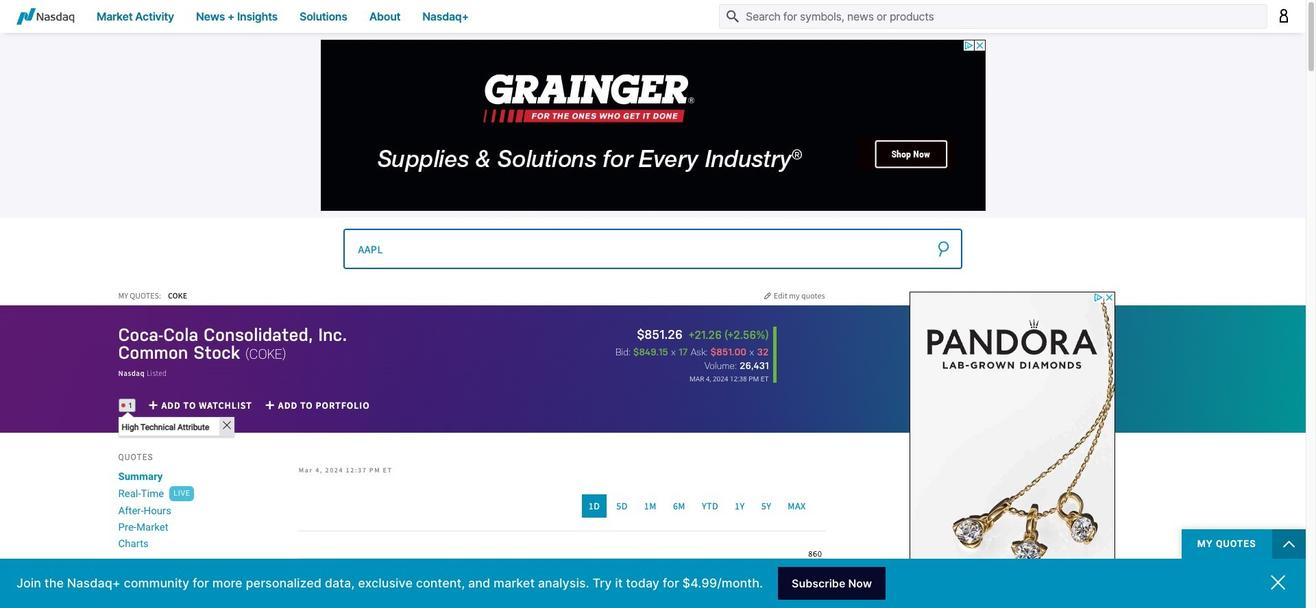Task type: locate. For each thing, give the bounding box(es) containing it.
homepage logo url - navigate back to the homepage image
[[16, 8, 75, 25]]

Find a Symbol text field
[[343, 229, 963, 269]]

None search field
[[343, 228, 963, 269]]

primary navigation navigation
[[0, 0, 1306, 33]]

advertisement element
[[321, 40, 986, 211], [909, 292, 1115, 609]]

Search Button - Click to open the Search Overlay Modal Box text field
[[719, 4, 1268, 29]]



Task type: describe. For each thing, give the bounding box(es) containing it.
0 vertical spatial advertisement element
[[321, 40, 986, 211]]

account login - click to log into your account image
[[1279, 9, 1290, 22]]

data as of element
[[690, 376, 769, 383]]

1 vertical spatial advertisement element
[[909, 292, 1115, 609]]

click to dismiss this message and remain on nasdaq.com image
[[1271, 576, 1285, 591]]



